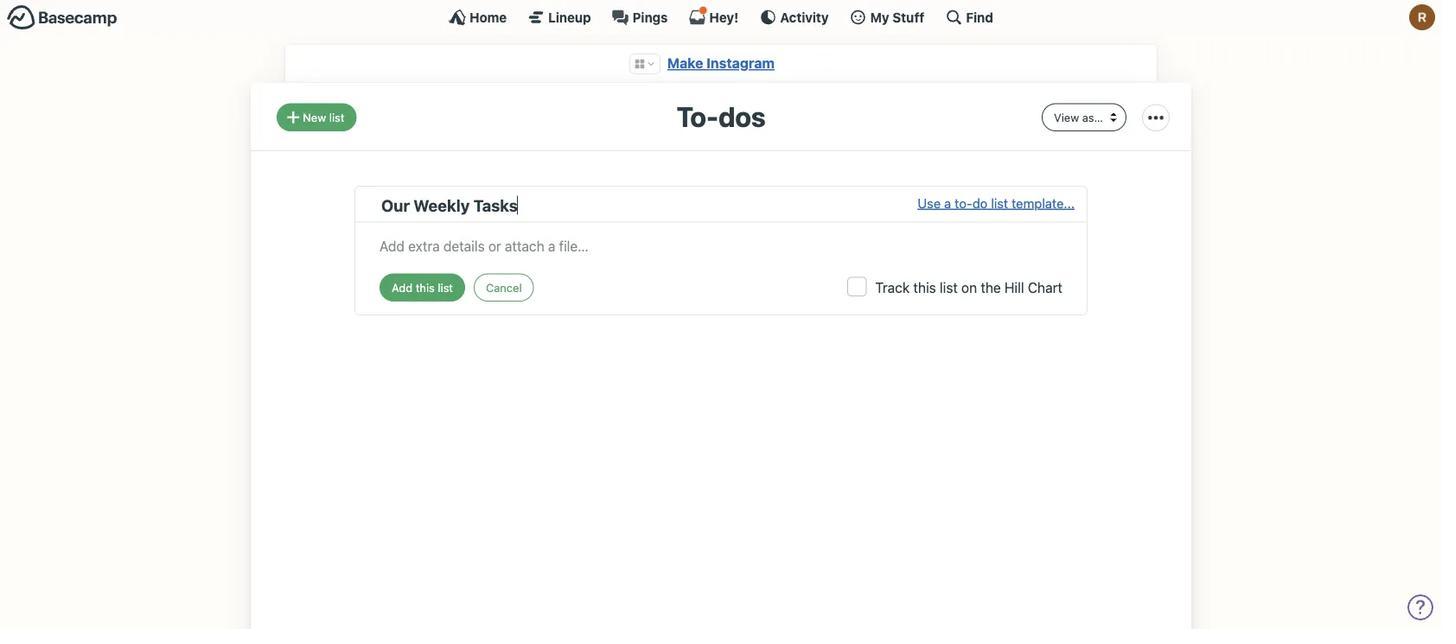 Task type: vqa. For each thing, say whether or not it's contained in the screenshot.
Terry Turtle icon in the Main ELEMENT
no



Task type: describe. For each thing, give the bounding box(es) containing it.
activity link
[[760, 9, 829, 26]]

to-
[[955, 195, 973, 210]]

to-dos
[[677, 100, 766, 133]]

view as… button
[[1042, 103, 1127, 131]]

to-
[[677, 100, 719, 133]]

template...
[[1012, 195, 1075, 210]]

ruby image
[[1410, 4, 1436, 30]]

main element
[[0, 0, 1443, 34]]

pings
[[633, 10, 668, 25]]

dos
[[719, 100, 766, 133]]

the
[[981, 279, 1001, 296]]

use
[[918, 195, 941, 210]]

on
[[962, 279, 978, 296]]

lineup
[[549, 10, 591, 25]]

2 horizontal spatial list
[[992, 195, 1009, 210]]

this
[[914, 279, 937, 296]]

Name this list… text field
[[381, 193, 918, 217]]

a
[[945, 195, 952, 210]]

home
[[470, 10, 507, 25]]

my stuff button
[[850, 9, 925, 26]]

find
[[966, 10, 994, 25]]

make instagram link
[[668, 55, 775, 71]]

use a to-do list template... link
[[918, 193, 1075, 217]]



Task type: locate. For each thing, give the bounding box(es) containing it.
cancel button
[[474, 274, 534, 302]]

instagram
[[707, 55, 775, 71]]

track this list on the hill chart
[[876, 279, 1063, 296]]

0 horizontal spatial list
[[329, 111, 345, 124]]

None text field
[[380, 231, 1063, 256]]

do
[[973, 195, 988, 210]]

view as…
[[1054, 111, 1104, 124]]

1 horizontal spatial list
[[940, 279, 958, 296]]

hill chart
[[1005, 279, 1063, 296]]

new
[[303, 111, 326, 124]]

hey! button
[[689, 6, 739, 26]]

view
[[1054, 111, 1080, 124]]

2 vertical spatial list
[[940, 279, 958, 296]]

pings button
[[612, 9, 668, 26]]

switch accounts image
[[7, 4, 118, 31]]

stuff
[[893, 10, 925, 25]]

list right new at the left top of page
[[329, 111, 345, 124]]

0 vertical spatial list
[[329, 111, 345, 124]]

use a to-do list template...
[[918, 195, 1075, 210]]

activity
[[780, 10, 829, 25]]

list right do
[[992, 195, 1009, 210]]

track
[[876, 279, 910, 296]]

lineup link
[[528, 9, 591, 26]]

my
[[871, 10, 890, 25]]

new list link
[[277, 103, 357, 131]]

make instagram
[[668, 55, 775, 71]]

new list
[[303, 111, 345, 124]]

list left on
[[940, 279, 958, 296]]

1 vertical spatial list
[[992, 195, 1009, 210]]

my stuff
[[871, 10, 925, 25]]

list inside 'link'
[[329, 111, 345, 124]]

list
[[329, 111, 345, 124], [992, 195, 1009, 210], [940, 279, 958, 296]]

home link
[[449, 9, 507, 26]]

as…
[[1083, 111, 1104, 124]]

hey!
[[710, 10, 739, 25]]

find button
[[946, 9, 994, 26]]

make
[[668, 55, 704, 71]]

cancel
[[486, 281, 522, 294]]

None submit
[[380, 274, 465, 302]]



